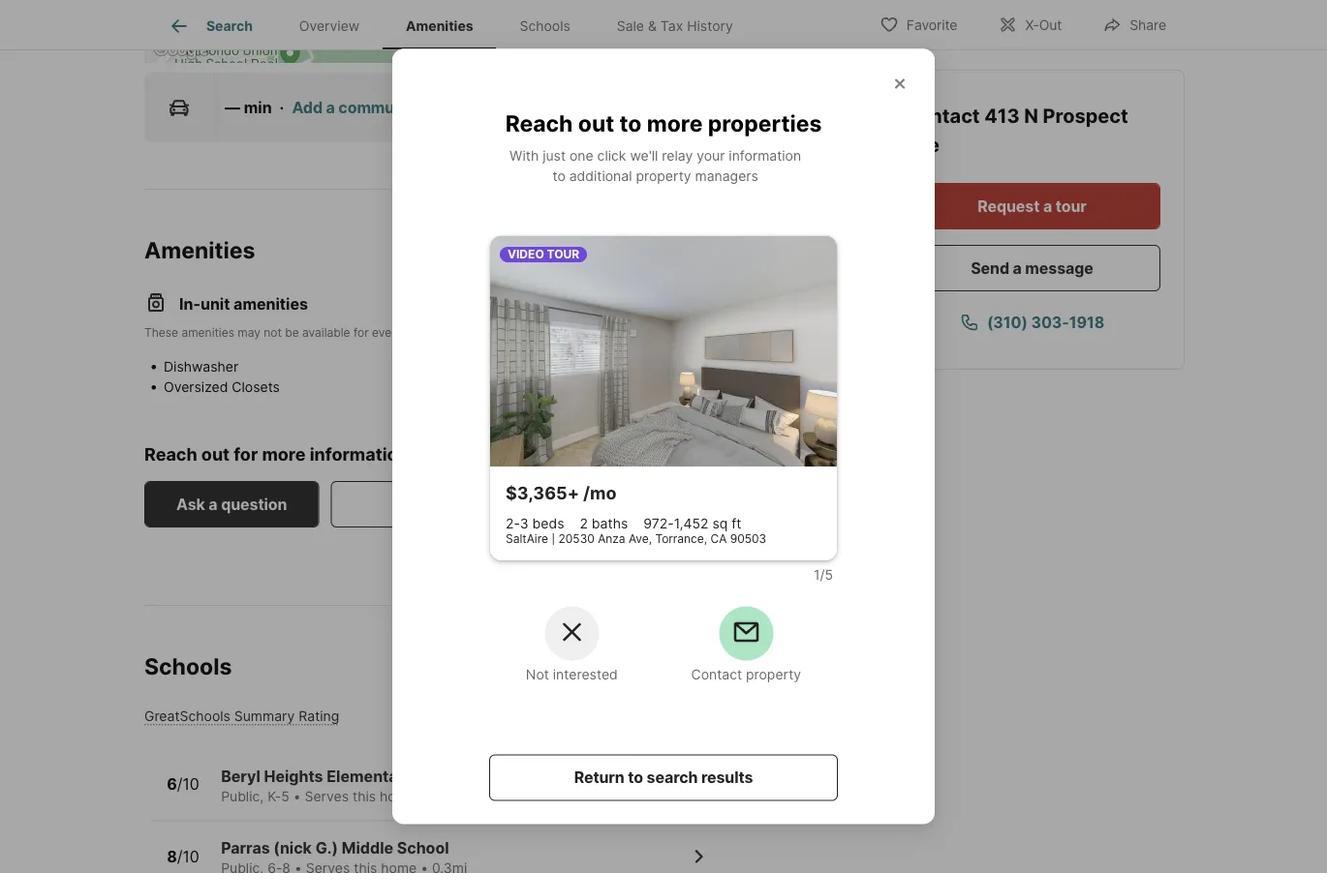 Task type: describe. For each thing, give the bounding box(es) containing it.
contact for contact property
[[691, 667, 742, 683]]

k-
[[268, 789, 281, 805]]

a right add
[[326, 98, 335, 117]]

413
[[985, 104, 1020, 128]]

send a message button
[[904, 245, 1161, 292]]

greatschools summary rating
[[144, 708, 339, 725]]

x-
[[1025, 17, 1039, 33]]

return to search results link
[[489, 755, 838, 802]]

(310) 303-1918 link
[[904, 299, 1161, 346]]

oversized
[[164, 380, 228, 396]]

/
[[820, 567, 825, 584]]

0 horizontal spatial schools
[[144, 653, 232, 681]]

1 / 5
[[814, 567, 833, 584]]

history
[[687, 18, 733, 34]]

greatschools
[[144, 708, 230, 725]]

0 horizontal spatial information
[[310, 445, 409, 466]]

sq
[[712, 516, 728, 532]]

may
[[238, 326, 261, 340]]

972-1,452 sq ft
[[644, 516, 741, 532]]

question
[[221, 496, 287, 514]]

data
[[630, 51, 649, 63]]

min
[[244, 98, 272, 117]]

sale & tax history tab
[[594, 3, 756, 49]]

report a map error link
[[762, 51, 844, 63]]

these amenities may not be available for every unit
[[144, 326, 426, 340]]

g.)
[[315, 840, 338, 859]]

/mo
[[583, 483, 617, 504]]

with
[[510, 148, 539, 164]]

schools tab
[[497, 3, 594, 49]]

summary
[[234, 708, 295, 725]]

413 n prospect ave
[[904, 104, 1128, 157]]

request a tour button
[[904, 183, 1161, 230]]

sale
[[617, 18, 644, 34]]

school inside beryl heights elementary school public, k-5 • serves this home • 0.4mi
[[417, 767, 469, 786]]

reach for reach out to more properties
[[505, 110, 573, 137]]

prospect
[[1043, 104, 1128, 128]]

5 inside reach out to more properties dialog
[[825, 567, 833, 584]]

information inside with just one click we'll relay your information to additional property managers
[[729, 148, 801, 164]]

patio
[[519, 359, 552, 376]]

ask
[[176, 496, 205, 514]]

out
[[1039, 17, 1062, 33]]

reach out to more properties dialog
[[392, 49, 935, 825]]

/10 for 8 /10
[[177, 848, 199, 867]]

photo of 20530 anza ave, torrance, ca 90503 image
[[490, 236, 837, 467]]

6
[[167, 776, 177, 795]]

1 horizontal spatial unit
[[406, 326, 426, 340]]

property inside with just one click we'll relay your information to additional property managers
[[636, 168, 691, 185]]

error
[[823, 51, 844, 63]]

$3,365+
[[506, 483, 579, 504]]

report a map error
[[762, 51, 844, 63]]

3
[[520, 516, 529, 532]]

amenities inside amenities tab
[[406, 18, 473, 34]]

share
[[1130, 17, 1166, 33]]

torrance,
[[655, 532, 707, 547]]

heights
[[264, 767, 323, 786]]

2-3 beds
[[506, 516, 564, 532]]

0 vertical spatial to
[[619, 110, 642, 137]]

6 /10
[[167, 776, 199, 795]]

anza
[[598, 532, 625, 547]]

parras (nick g.) middle school
[[221, 840, 449, 859]]

a for report a map error
[[794, 51, 799, 63]]

use
[[734, 51, 750, 63]]

we'll
[[630, 148, 658, 164]]

return to search results
[[574, 769, 753, 788]]

2
[[580, 516, 588, 532]]

properties
[[708, 110, 822, 137]]

|
[[551, 532, 555, 547]]

1918
[[1069, 313, 1104, 332]]

relay
[[662, 148, 693, 164]]

favorite
[[907, 17, 958, 33]]

terms of use
[[692, 51, 750, 63]]

tour
[[1056, 197, 1087, 216]]

video tour
[[508, 248, 580, 262]]

public,
[[221, 789, 264, 805]]

to inside return to search results link
[[628, 769, 643, 788]]

reach for reach out for more information
[[144, 445, 197, 466]]

2 • from the left
[[419, 789, 427, 805]]

to inside with just one click we'll relay your information to additional property managers
[[553, 168, 566, 185]]

a for request a tour
[[1043, 197, 1052, 216]]

terms
[[692, 51, 720, 63]]

ave
[[904, 133, 940, 157]]

closets
[[232, 380, 280, 396]]

baths
[[592, 516, 628, 532]]

·
[[280, 98, 284, 117]]

1
[[814, 567, 820, 584]]

sale & tax history
[[617, 18, 733, 34]]

elementary
[[327, 767, 413, 786]]

serves
[[305, 789, 349, 805]]

beryl heights elementary school public, k-5 • serves this home • 0.4mi
[[221, 767, 469, 805]]

results
[[701, 769, 753, 788]]

x-out button
[[982, 4, 1078, 44]]



Task type: locate. For each thing, give the bounding box(es) containing it.
0 vertical spatial 5
[[825, 567, 833, 584]]

1 vertical spatial school
[[397, 840, 449, 859]]

more
[[647, 110, 703, 137], [262, 445, 306, 466]]

message
[[1025, 259, 1094, 278]]

1 • from the left
[[293, 789, 301, 805]]

0 vertical spatial amenities
[[234, 295, 308, 314]]

1 horizontal spatial for
[[354, 326, 369, 340]]

a left tour
[[1043, 197, 1052, 216]]

0 vertical spatial more
[[647, 110, 703, 137]]

©2023
[[651, 51, 680, 63]]

more for for
[[262, 445, 306, 466]]

schools up greatschools
[[144, 653, 232, 681]]

2 vertical spatial to
[[628, 769, 643, 788]]

overview tab
[[276, 3, 383, 49]]

school
[[417, 767, 469, 786], [397, 840, 449, 859]]

1 vertical spatial 5
[[281, 789, 289, 805]]

1 horizontal spatial schools
[[520, 18, 570, 34]]

overview
[[299, 18, 360, 34]]

(nick
[[274, 840, 312, 859]]

1 horizontal spatial out
[[578, 110, 614, 137]]

1 vertical spatial unit
[[406, 326, 426, 340]]

0 vertical spatial unit
[[200, 295, 230, 314]]

/10 left "parras"
[[177, 848, 199, 867]]

map
[[608, 51, 627, 63]]

1 /10 from the top
[[177, 776, 199, 795]]

contact
[[904, 104, 985, 128], [691, 667, 742, 683]]

/10 left beryl
[[177, 776, 199, 795]]

1 vertical spatial information
[[310, 445, 409, 466]]

0.4mi
[[431, 789, 466, 805]]

out up one
[[578, 110, 614, 137]]

303-
[[1031, 313, 1069, 332]]

reach up ask
[[144, 445, 197, 466]]

1,452
[[674, 516, 709, 532]]

1 vertical spatial /10
[[177, 848, 199, 867]]

1 horizontal spatial •
[[419, 789, 427, 805]]

search link
[[168, 15, 253, 38]]

1 horizontal spatial reach
[[505, 110, 573, 137]]

&
[[648, 18, 657, 34]]

unit
[[200, 295, 230, 314], [406, 326, 426, 340]]

middle
[[342, 840, 393, 859]]

1 horizontal spatial contact
[[904, 104, 985, 128]]

reach inside dialog
[[505, 110, 573, 137]]

out for for
[[201, 445, 230, 466]]

1 vertical spatial to
[[553, 168, 566, 185]]

1 vertical spatial for
[[234, 445, 258, 466]]

with just one click we'll relay your information to additional property managers
[[510, 148, 801, 185]]

home
[[380, 789, 416, 805]]

ask a question
[[176, 496, 287, 514]]

1 horizontal spatial more
[[647, 110, 703, 137]]

0 vertical spatial /10
[[177, 776, 199, 795]]

managers
[[695, 168, 758, 185]]

• left 0.4mi
[[419, 789, 427, 805]]

your
[[697, 148, 725, 164]]

terms of use link
[[692, 51, 750, 63]]

0 horizontal spatial property
[[636, 168, 691, 185]]

0 vertical spatial contact
[[904, 104, 985, 128]]

for up the question
[[234, 445, 258, 466]]

search
[[206, 18, 253, 34]]

available
[[302, 326, 350, 340]]

1 vertical spatial amenities
[[144, 237, 255, 264]]

0 horizontal spatial 5
[[281, 789, 289, 805]]

90503
[[730, 532, 766, 547]]

more for to
[[647, 110, 703, 137]]

amenities tab
[[383, 3, 497, 49]]

a left map
[[794, 51, 799, 63]]

not interested
[[526, 667, 618, 683]]

0 vertical spatial schools
[[520, 18, 570, 34]]

favorite button
[[863, 4, 974, 44]]

1 vertical spatial property
[[746, 667, 801, 683]]

2 /10 from the top
[[177, 848, 199, 867]]

reach up with
[[505, 110, 573, 137]]

just
[[543, 148, 566, 164]]

rating
[[299, 708, 339, 725]]

out for to
[[578, 110, 614, 137]]

school up 0.4mi
[[417, 767, 469, 786]]

to down the just
[[553, 168, 566, 185]]

out
[[578, 110, 614, 137], [201, 445, 230, 466]]

map region
[[16, 0, 1008, 245]]

a for ask a question
[[209, 496, 218, 514]]

n
[[1024, 104, 1038, 128]]

1 vertical spatial more
[[262, 445, 306, 466]]

0 vertical spatial property
[[636, 168, 691, 185]]

additional
[[569, 168, 632, 185]]

tab list
[[144, 0, 772, 49]]

5 down heights
[[281, 789, 289, 805]]

not
[[526, 667, 549, 683]]

ca
[[711, 532, 727, 547]]

out inside dialog
[[578, 110, 614, 137]]

1 horizontal spatial information
[[729, 148, 801, 164]]

0 horizontal spatial more
[[262, 445, 306, 466]]

tab list containing search
[[144, 0, 772, 49]]

dishwasher
[[164, 359, 239, 376]]

0 horizontal spatial reach
[[144, 445, 197, 466]]

contact for contact
[[904, 104, 985, 128]]

in-unit amenities
[[179, 295, 308, 314]]

school right middle
[[397, 840, 449, 859]]

to right return
[[628, 769, 643, 788]]

20530
[[559, 532, 595, 547]]

8 /10
[[167, 848, 199, 867]]

interested
[[553, 667, 618, 683]]

(310)
[[987, 313, 1028, 332]]

0 horizontal spatial contact
[[691, 667, 742, 683]]

0 vertical spatial out
[[578, 110, 614, 137]]

5
[[825, 567, 833, 584], [281, 789, 289, 805]]

contact property
[[691, 667, 801, 683]]

more up relay at top
[[647, 110, 703, 137]]

a for send a message
[[1013, 259, 1022, 278]]

1 vertical spatial amenities
[[182, 326, 234, 340]]

for left "every"
[[354, 326, 369, 340]]

click
[[597, 148, 626, 164]]

not
[[264, 326, 282, 340]]

video
[[508, 248, 544, 262]]

1 vertical spatial reach
[[144, 445, 197, 466]]

of
[[722, 51, 731, 63]]

—
[[225, 98, 240, 117]]

0 horizontal spatial for
[[234, 445, 258, 466]]

in-
[[179, 295, 200, 314]]

this
[[353, 789, 376, 805]]

2 baths
[[580, 516, 628, 532]]

property
[[636, 168, 691, 185], [746, 667, 801, 683]]

(310) 303-1918 button
[[904, 299, 1161, 346]]

more up the question
[[262, 445, 306, 466]]

• down heights
[[293, 789, 301, 805]]

schools left the sale
[[520, 18, 570, 34]]

0 vertical spatial information
[[729, 148, 801, 164]]

8
[[167, 848, 177, 867]]

be
[[285, 326, 299, 340]]

a right send
[[1013, 259, 1022, 278]]

ask a question button
[[144, 482, 319, 528]]

x-out
[[1025, 17, 1062, 33]]

1 vertical spatial out
[[201, 445, 230, 466]]

search
[[647, 769, 698, 788]]

greatschools summary rating link
[[144, 708, 339, 725]]

0 vertical spatial school
[[417, 767, 469, 786]]

ave,
[[629, 532, 652, 547]]

(310) 303-1918
[[987, 313, 1104, 332]]

these
[[144, 326, 178, 340]]

/10 for 6 /10
[[177, 776, 199, 795]]

0 horizontal spatial unit
[[200, 295, 230, 314]]

0 vertical spatial reach
[[505, 110, 573, 137]]

more inside dialog
[[647, 110, 703, 137]]

1 horizontal spatial property
[[746, 667, 801, 683]]

5 right 1
[[825, 567, 833, 584]]

amenities up not
[[234, 295, 308, 314]]

0 vertical spatial for
[[354, 326, 369, 340]]

tour
[[547, 248, 580, 262]]

amenities down in-
[[182, 326, 234, 340]]

a
[[794, 51, 799, 63], [326, 98, 335, 117], [1043, 197, 1052, 216], [1013, 259, 1022, 278], [209, 496, 218, 514]]

1 vertical spatial schools
[[144, 653, 232, 681]]

2-
[[506, 516, 520, 532]]

1 vertical spatial contact
[[691, 667, 742, 683]]

commute
[[338, 98, 409, 117]]

parras
[[221, 840, 270, 859]]

5 inside beryl heights elementary school public, k-5 • serves this home • 0.4mi
[[281, 789, 289, 805]]

1 horizontal spatial amenities
[[406, 18, 473, 34]]

$3,365+ /mo
[[506, 483, 617, 504]]

request a tour
[[978, 197, 1087, 216]]

0 vertical spatial amenities
[[406, 18, 473, 34]]

contact inside reach out to more properties dialog
[[691, 667, 742, 683]]

a right ask
[[209, 496, 218, 514]]

one
[[570, 148, 594, 164]]

1 horizontal spatial 5
[[825, 567, 833, 584]]

to up we'll
[[619, 110, 642, 137]]

0 horizontal spatial •
[[293, 789, 301, 805]]

google image
[[149, 38, 213, 63]]

saltaire
[[506, 532, 548, 547]]

0 horizontal spatial out
[[201, 445, 230, 466]]

a inside button
[[209, 496, 218, 514]]

out up ask a question
[[201, 445, 230, 466]]

to
[[619, 110, 642, 137], [553, 168, 566, 185], [628, 769, 643, 788]]

schools inside schools tab
[[520, 18, 570, 34]]

0 horizontal spatial amenities
[[144, 237, 255, 264]]



Task type: vqa. For each thing, say whether or not it's contained in the screenshot.
MORTGAGE ▾
no



